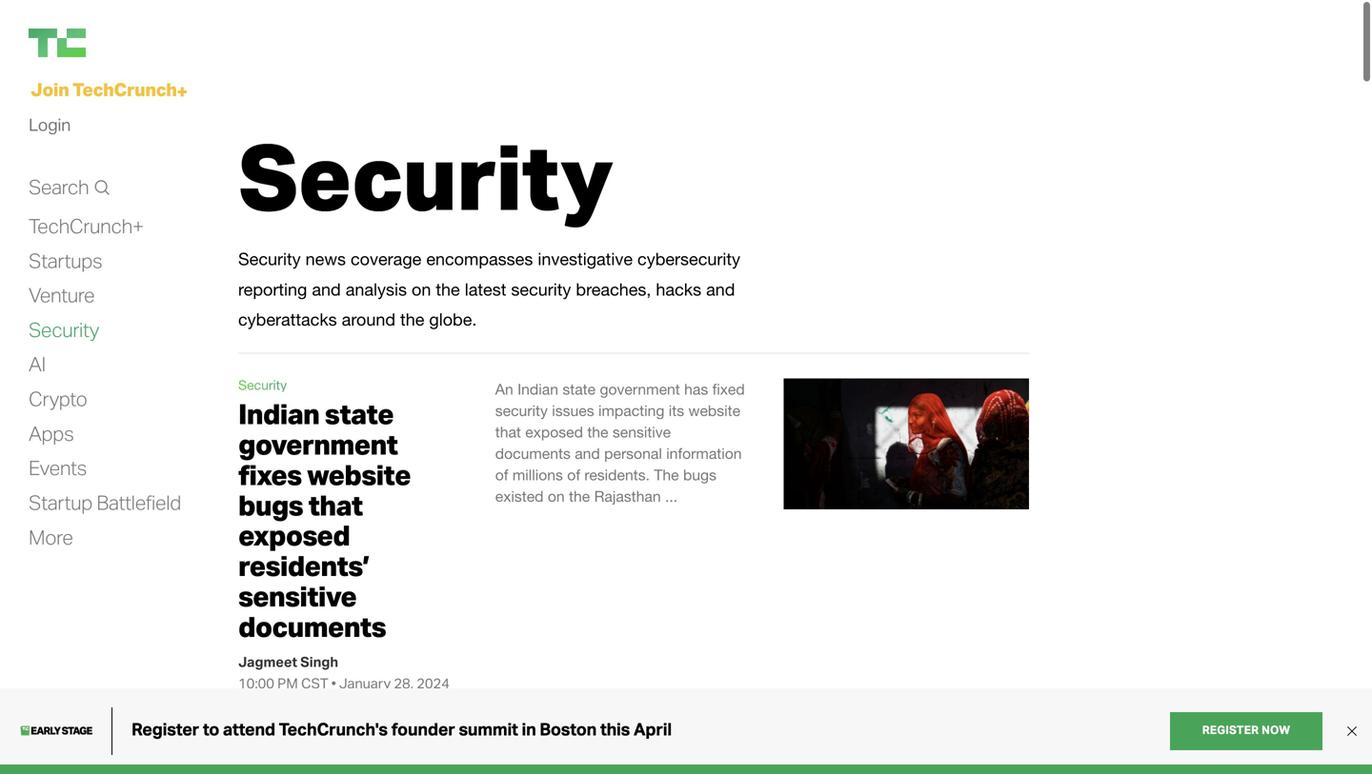 Task type: describe. For each thing, give the bounding box(es) containing it.
rajasthan
[[594, 488, 661, 506]]

pm
[[277, 675, 298, 692]]

techcrunch+ link
[[29, 213, 144, 239]]

jagmeet
[[238, 653, 297, 671]]

documents inside security indian state government fixes website bugs that exposed residents' sensitive documents jagmeet singh 10:00 pm cst • january 28, 2024
[[238, 609, 386, 644]]

on inside security news coverage encompasses investigative cybersecurity reporting and analysis on the latest security breaches, hacks and cyberattacks around the globe.
[[412, 279, 431, 299]]

battlefield
[[97, 490, 181, 515]]

ai link
[[29, 352, 46, 378]]

the down "issues"
[[587, 424, 608, 441]]

cybersecurity
[[637, 249, 740, 269]]

an exterior view of the national security agency in ft meade, maryland image
[[495, 745, 1029, 775]]

1 vertical spatial security link
[[238, 377, 287, 393]]

millions
[[512, 467, 563, 484]]

existed
[[495, 488, 544, 506]]

an
[[495, 381, 513, 398]]

and inside an indian state government has fixed security issues impacting its website that exposed the sensitive documents and personal information of millions of residents. the bugs existed on the rajasthan ...
[[575, 445, 600, 463]]

+
[[177, 80, 187, 102]]

search
[[29, 174, 89, 199]]

security inside security indian state government fixes website bugs that exposed residents' sensitive documents jagmeet singh 10:00 pm cst • january 28, 2024
[[238, 377, 287, 393]]

website inside security indian state government fixes website bugs that exposed residents' sensitive documents jagmeet singh 10:00 pm cst • january 28, 2024
[[307, 457, 411, 492]]

website inside an indian state government has fixed security issues impacting its website that exposed the sensitive documents and personal information of millions of residents. the bugs existed on the rajasthan ...
[[688, 402, 740, 420]]

that inside an indian state government has fixed security issues impacting its website that exposed the sensitive documents and personal information of millions of residents. the bugs existed on the rajasthan ...
[[495, 424, 521, 441]]

latest
[[465, 279, 506, 299]]

apps link
[[29, 421, 74, 447]]

bugs inside security indian state government fixes website bugs that exposed residents' sensitive documents jagmeet singh 10:00 pm cst • january 28, 2024
[[238, 488, 303, 522]]

impacting
[[598, 402, 664, 420]]

personal
[[604, 445, 662, 463]]

10:00
[[238, 675, 274, 692]]

security down venture 'link'
[[29, 317, 99, 342]]

reporting
[[238, 279, 307, 299]]

startups
[[29, 248, 102, 273]]

startups link
[[29, 248, 102, 274]]

bugs inside an indian state government has fixed security issues impacting its website that exposed the sensitive documents and personal information of millions of residents. the bugs existed on the rajasthan ...
[[683, 467, 716, 484]]

crypto
[[29, 386, 87, 411]]

...
[[665, 488, 678, 506]]

analysis
[[346, 279, 407, 299]]

2 horizontal spatial and
[[706, 279, 735, 299]]

encompasses
[[426, 249, 533, 269]]

a rajasthan voter standing in queue image
[[784, 379, 1029, 510]]

2024
[[417, 675, 450, 692]]

indian for bugs
[[238, 396, 319, 431]]

techcrunch+
[[29, 213, 144, 238]]

startup battlefield
[[29, 490, 181, 515]]

exposed inside an indian state government has fixed security issues impacting its website that exposed the sensitive documents and personal information of millions of residents. the bugs existed on the rajasthan ...
[[525, 424, 583, 441]]

events link
[[29, 456, 87, 481]]

jagmeet singh link
[[238, 653, 338, 671]]

state for that
[[325, 396, 393, 431]]

the down "residents."
[[569, 488, 590, 506]]

fixes
[[238, 457, 302, 492]]

join techcrunch +
[[30, 78, 187, 102]]

globe.
[[429, 310, 477, 330]]

singh
[[300, 653, 338, 671]]

fixed
[[712, 381, 745, 398]]

techcrunch image
[[29, 29, 86, 57]]

sensitive inside security indian state government fixes website bugs that exposed residents' sensitive documents jagmeet singh 10:00 pm cst • january 28, 2024
[[238, 579, 356, 613]]



Task type: locate. For each thing, give the bounding box(es) containing it.
on down millions
[[548, 488, 565, 506]]

sensitive up personal in the left of the page
[[613, 424, 671, 441]]

documents
[[495, 445, 571, 463], [238, 609, 386, 644]]

indian inside an indian state government has fixed security issues impacting its website that exposed the sensitive documents and personal information of millions of residents. the bugs existed on the rajasthan ...
[[517, 381, 558, 398]]

bugs up residents'
[[238, 488, 303, 522]]

government for has
[[600, 381, 680, 398]]

security up the coverage
[[238, 119, 613, 232]]

1 horizontal spatial exposed
[[525, 424, 583, 441]]

on inside an indian state government has fixed security issues impacting its website that exposed the sensitive documents and personal information of millions of residents. the bugs existed on the rajasthan ...
[[548, 488, 565, 506]]

coverage
[[351, 249, 421, 269]]

2 of from the left
[[567, 467, 580, 484]]

security
[[238, 119, 613, 232], [238, 249, 301, 269], [29, 317, 99, 342], [238, 377, 287, 393]]

security news coverage encompasses investigative cybersecurity reporting and analysis on the latest security breaches, hacks and cyberattacks around the globe.
[[238, 249, 740, 330]]

indian up fixes
[[238, 396, 319, 431]]

crypto link
[[29, 386, 87, 412]]

its
[[669, 402, 684, 420]]

0 horizontal spatial indian
[[238, 396, 319, 431]]

indian right an
[[517, 381, 558, 398]]

that inside security indian state government fixes website bugs that exposed residents' sensitive documents jagmeet singh 10:00 pm cst • january 28, 2024
[[308, 488, 363, 522]]

techcrunch
[[73, 78, 177, 101]]

1 horizontal spatial website
[[688, 402, 740, 420]]

more link
[[29, 525, 73, 551]]

security down cyberattacks
[[238, 377, 287, 393]]

indian inside security indian state government fixes website bugs that exposed residents' sensitive documents jagmeet singh 10:00 pm cst • january 28, 2024
[[238, 396, 319, 431]]

information
[[666, 445, 742, 463]]

issues
[[552, 402, 594, 420]]

state inside an indian state government has fixed security issues impacting its website that exposed the sensitive documents and personal information of millions of residents. the bugs existed on the rajasthan ...
[[562, 381, 596, 398]]

investigative
[[538, 249, 633, 269]]

residents'
[[238, 548, 369, 583]]

on
[[412, 279, 431, 299], [548, 488, 565, 506]]

documents up singh
[[238, 609, 386, 644]]

0 horizontal spatial government
[[238, 427, 398, 462]]

the left globe. in the top left of the page
[[400, 310, 424, 330]]

0 horizontal spatial state
[[325, 396, 393, 431]]

january
[[339, 675, 391, 692]]

website right fixes
[[307, 457, 411, 492]]

0 horizontal spatial that
[[308, 488, 363, 522]]

0 horizontal spatial and
[[312, 279, 341, 299]]

1 of from the left
[[495, 467, 508, 484]]

has
[[684, 381, 708, 398]]

of right millions
[[567, 467, 580, 484]]

1 vertical spatial website
[[307, 457, 411, 492]]

0 vertical spatial on
[[412, 279, 431, 299]]

0 horizontal spatial sensitive
[[238, 579, 356, 613]]

government inside security indian state government fixes website bugs that exposed residents' sensitive documents jagmeet singh 10:00 pm cst • january 28, 2024
[[238, 427, 398, 462]]

of up existed
[[495, 467, 508, 484]]

0 vertical spatial documents
[[495, 445, 571, 463]]

and down news
[[312, 279, 341, 299]]

cst
[[301, 675, 328, 692]]

1 horizontal spatial of
[[567, 467, 580, 484]]

hacks
[[656, 279, 701, 299]]

that down an
[[495, 424, 521, 441]]

bugs down information
[[683, 467, 716, 484]]

security indian state government fixes website bugs that exposed residents' sensitive documents jagmeet singh 10:00 pm cst • january 28, 2024
[[238, 377, 450, 692]]

startup
[[29, 490, 92, 515]]

cyberattacks
[[238, 310, 337, 330]]

and
[[312, 279, 341, 299], [706, 279, 735, 299], [575, 445, 600, 463]]

and up "residents."
[[575, 445, 600, 463]]

1 vertical spatial bugs
[[238, 488, 303, 522]]

state for issues
[[562, 381, 596, 398]]

that
[[495, 424, 521, 441], [308, 488, 363, 522]]

government inside an indian state government has fixed security issues impacting its website that exposed the sensitive documents and personal information of millions of residents. the bugs existed on the rajasthan ...
[[600, 381, 680, 398]]

join
[[30, 78, 69, 101]]

1 horizontal spatial security link
[[238, 377, 287, 393]]

the
[[654, 467, 679, 484]]

sensitive
[[613, 424, 671, 441], [238, 579, 356, 613]]

website
[[688, 402, 740, 420], [307, 457, 411, 492]]

security link down venture 'link'
[[29, 317, 99, 343]]

0 horizontal spatial website
[[307, 457, 411, 492]]

0 horizontal spatial bugs
[[238, 488, 303, 522]]

•
[[331, 675, 336, 692]]

1 horizontal spatial documents
[[495, 445, 571, 463]]

bugs
[[683, 467, 716, 484], [238, 488, 303, 522]]

1 horizontal spatial bugs
[[683, 467, 716, 484]]

0 vertical spatial website
[[688, 402, 740, 420]]

venture link
[[29, 283, 95, 308]]

1 vertical spatial documents
[[238, 609, 386, 644]]

security
[[511, 279, 571, 299], [495, 402, 548, 420]]

residents.
[[584, 467, 650, 484]]

of
[[495, 467, 508, 484], [567, 467, 580, 484]]

1 vertical spatial sensitive
[[238, 579, 356, 613]]

state up "issues"
[[562, 381, 596, 398]]

the
[[436, 279, 460, 299], [400, 310, 424, 330], [587, 424, 608, 441], [569, 488, 590, 506]]

indian for security
[[517, 381, 558, 398]]

0 vertical spatial security link
[[29, 317, 99, 343]]

sensitive up the jagmeet singh link
[[238, 579, 356, 613]]

0 horizontal spatial security link
[[29, 317, 99, 343]]

1 vertical spatial on
[[548, 488, 565, 506]]

on up globe. in the top left of the page
[[412, 279, 431, 299]]

0 horizontal spatial exposed
[[238, 518, 350, 553]]

1 horizontal spatial on
[[548, 488, 565, 506]]

indian
[[517, 381, 558, 398], [238, 396, 319, 431]]

0 horizontal spatial on
[[412, 279, 431, 299]]

sensitive inside an indian state government has fixed security issues impacting its website that exposed the sensitive documents and personal information of millions of residents. the bugs existed on the rajasthan ...
[[613, 424, 671, 441]]

state
[[562, 381, 596, 398], [325, 396, 393, 431]]

breaches,
[[576, 279, 651, 299]]

state inside security indian state government fixes website bugs that exposed residents' sensitive documents jagmeet singh 10:00 pm cst • january 28, 2024
[[325, 396, 393, 431]]

security link down cyberattacks
[[238, 377, 287, 393]]

indian state government fixes website bugs that exposed residents' sensitive documents link
[[238, 396, 411, 644]]

0 vertical spatial sensitive
[[613, 424, 671, 441]]

and right hacks
[[706, 279, 735, 299]]

security inside an indian state government has fixed security issues impacting its website that exposed the sensitive documents and personal information of millions of residents. the bugs existed on the rajasthan ...
[[495, 402, 548, 420]]

exposed
[[525, 424, 583, 441], [238, 518, 350, 553]]

government
[[600, 381, 680, 398], [238, 427, 398, 462]]

1 vertical spatial that
[[308, 488, 363, 522]]

around
[[342, 310, 395, 330]]

1 horizontal spatial government
[[600, 381, 680, 398]]

1 horizontal spatial that
[[495, 424, 521, 441]]

state down around at top
[[325, 396, 393, 431]]

venture
[[29, 283, 95, 307]]

security inside security news coverage encompasses investigative cybersecurity reporting and analysis on the latest security breaches, hacks and cyberattacks around the globe.
[[511, 279, 571, 299]]

security down the investigative
[[511, 279, 571, 299]]

0 horizontal spatial of
[[495, 467, 508, 484]]

login link
[[29, 109, 70, 140]]

an indian state government has fixed security issues impacting its website that exposed the sensitive documents and personal information of millions of residents. the bugs existed on the rajasthan ...
[[495, 381, 745, 506]]

security inside security news coverage encompasses investigative cybersecurity reporting and analysis on the latest security breaches, hacks and cyberattacks around the globe.
[[238, 249, 301, 269]]

1 vertical spatial security
[[495, 402, 548, 420]]

search image
[[94, 178, 110, 197]]

security down an
[[495, 402, 548, 420]]

exposed down "issues"
[[525, 424, 583, 441]]

website down fixed
[[688, 402, 740, 420]]

0 vertical spatial bugs
[[683, 467, 716, 484]]

1 horizontal spatial state
[[562, 381, 596, 398]]

0 horizontal spatial documents
[[238, 609, 386, 644]]

0 vertical spatial that
[[495, 424, 521, 441]]

security link
[[29, 317, 99, 343], [238, 377, 287, 393]]

1 vertical spatial government
[[238, 427, 398, 462]]

more
[[29, 525, 73, 550]]

exposed inside security indian state government fixes website bugs that exposed residents' sensitive documents jagmeet singh 10:00 pm cst • january 28, 2024
[[238, 518, 350, 553]]

documents inside an indian state government has fixed security issues impacting its website that exposed the sensitive documents and personal information of millions of residents. the bugs existed on the rajasthan ...
[[495, 445, 571, 463]]

security up reporting
[[238, 249, 301, 269]]

1 horizontal spatial and
[[575, 445, 600, 463]]

0 vertical spatial exposed
[[525, 424, 583, 441]]

documents up millions
[[495, 445, 571, 463]]

apps
[[29, 421, 74, 446]]

28,
[[394, 675, 413, 692]]

ai
[[29, 352, 46, 377]]

0 vertical spatial security
[[511, 279, 571, 299]]

0 vertical spatial government
[[600, 381, 680, 398]]

the up globe. in the top left of the page
[[436, 279, 460, 299]]

1 horizontal spatial sensitive
[[613, 424, 671, 441]]

events
[[29, 456, 87, 480]]

exposed down fixes
[[238, 518, 350, 553]]

startup battlefield link
[[29, 490, 181, 516]]

login
[[29, 114, 70, 135]]

1 vertical spatial exposed
[[238, 518, 350, 553]]

techcrunch link
[[29, 29, 219, 57]]

news
[[306, 249, 346, 269]]

government for fixes
[[238, 427, 398, 462]]

that up residents'
[[308, 488, 363, 522]]

1 horizontal spatial indian
[[517, 381, 558, 398]]



Task type: vqa. For each thing, say whether or not it's contained in the screenshot.
the leftmost update
no



